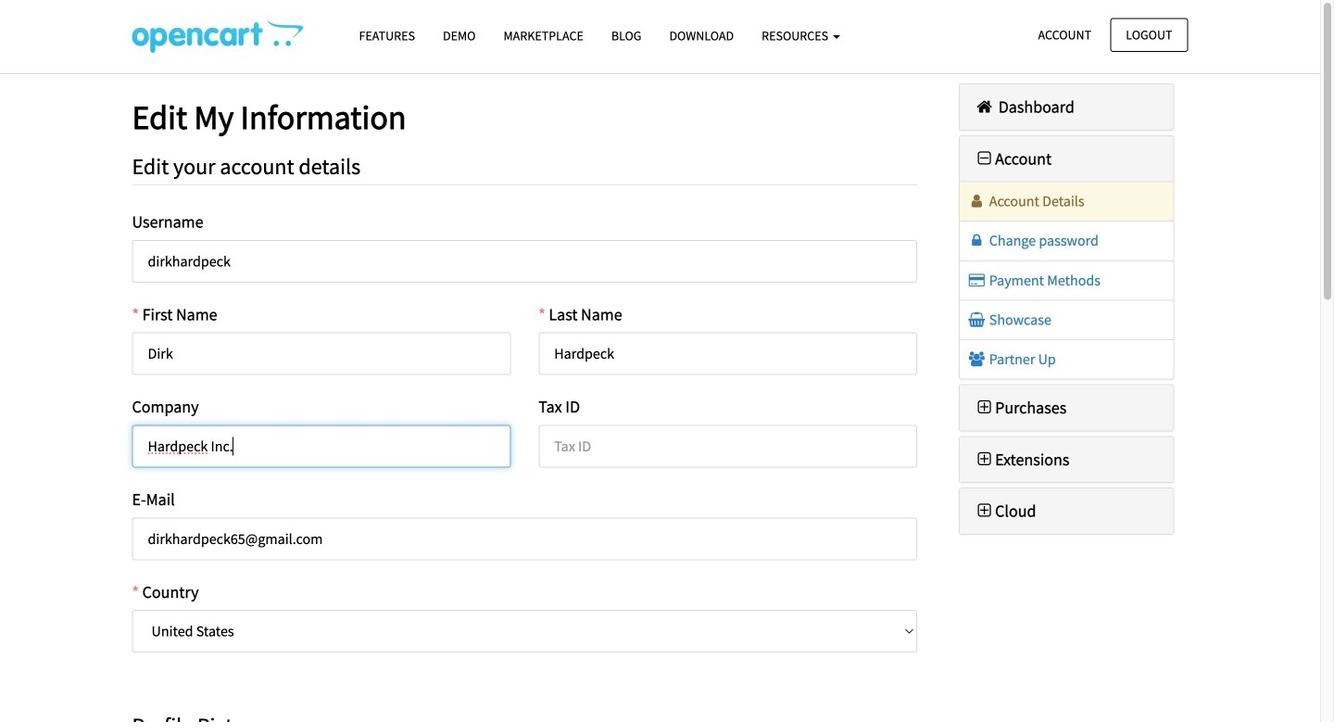 Task type: locate. For each thing, give the bounding box(es) containing it.
account edit image
[[132, 19, 304, 53]]

home image
[[974, 98, 996, 115]]

E-Mail text field
[[132, 518, 918, 560]]

Username text field
[[132, 240, 918, 283]]

0 vertical spatial plus square o image
[[974, 451, 996, 468]]

1 vertical spatial plus square o image
[[974, 503, 996, 519]]

1 plus square o image from the top
[[974, 451, 996, 468]]

Tax ID text field
[[539, 425, 918, 468]]

Last Name text field
[[539, 332, 918, 375]]

plus square o image
[[974, 451, 996, 468], [974, 503, 996, 519]]

plus square o image
[[974, 399, 996, 416]]

First Name text field
[[132, 332, 511, 375]]



Task type: describe. For each thing, give the bounding box(es) containing it.
credit card image
[[968, 273, 987, 288]]

Company Name text field
[[132, 425, 511, 468]]

lock image
[[968, 233, 987, 248]]

user image
[[968, 194, 987, 209]]

2 plus square o image from the top
[[974, 503, 996, 519]]

users image
[[968, 352, 987, 367]]

shopping basket image
[[968, 312, 987, 327]]

minus square o image
[[974, 150, 996, 167]]



Task type: vqa. For each thing, say whether or not it's contained in the screenshot.
'OpenCart - Your Account' "IMAGE"
no



